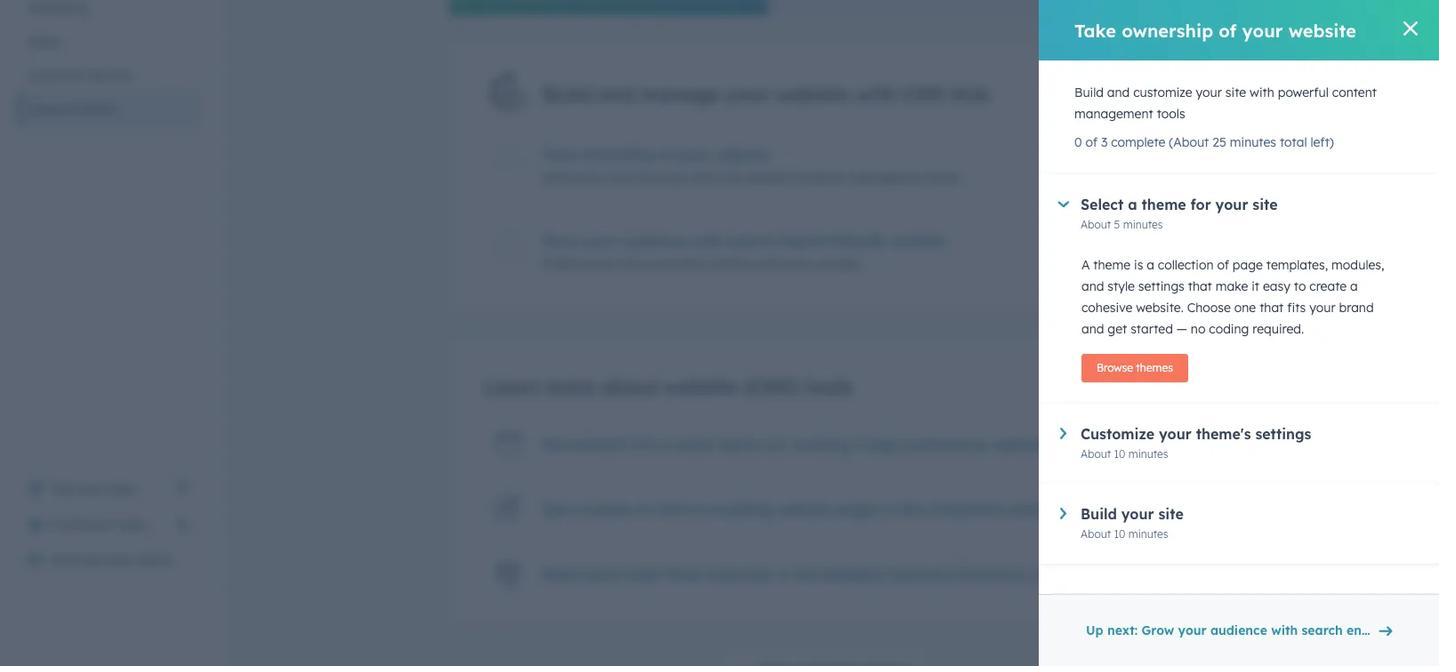 Task type: locate. For each thing, give the bounding box(es) containing it.
1 vertical spatial 25
[[1114, 170, 1126, 183]]

of up build and customize your site with powerful content management tools
[[1219, 19, 1237, 41]]

of
[[1219, 19, 1237, 41], [1086, 134, 1098, 150], [659, 146, 673, 163], [1217, 257, 1229, 273]]

build
[[543, 82, 592, 107], [1074, 85, 1104, 101], [543, 170, 572, 186], [1081, 505, 1117, 523]]

ownership for take ownership of your website build and customize your site with powerful content management tools
[[581, 146, 654, 163]]

1 horizontal spatial link opens in a new window image
[[1028, 566, 1040, 588]]

0 vertical spatial engine-
[[777, 232, 832, 250]]

1 horizontal spatial theme
[[1142, 196, 1186, 213]]

1 vertical spatial get
[[543, 501, 568, 518]]

plan
[[111, 481, 136, 497]]

powerful inside build and customize your site with powerful content management tools
[[1278, 85, 1329, 101]]

10 inside customize your theme's settings about 10 minutes
[[1114, 447, 1126, 461]]

0 horizontal spatial link opens in a new window image
[[176, 479, 189, 500]]

0 horizontal spatial demo
[[139, 552, 172, 568]]

started down more
[[572, 436, 624, 453]]

engine-
[[777, 232, 832, 250], [1347, 623, 1394, 639]]

sales button
[[18, 25, 199, 59]]

0 vertical spatial caret image
[[1058, 201, 1069, 207]]

in left the
[[777, 565, 790, 583]]

1 horizontal spatial powerful
[[1278, 85, 1329, 101]]

and inside build and customize your site with powerful content management tools
[[1107, 85, 1130, 101]]

site up 0 of 3 complete (about 25 minutes total left)
[[1226, 85, 1246, 101]]

find
[[669, 565, 700, 583]]

1 vertical spatial ownership
[[581, 146, 654, 163]]

0 vertical spatial grow
[[543, 232, 580, 250]]

get started with a quick lesson on creating a high-performing website
[[543, 436, 1045, 453]]

get
[[543, 436, 568, 453], [543, 501, 568, 518]]

1 vertical spatial search
[[1302, 623, 1343, 639]]

0 horizontal spatial ownership
[[581, 146, 654, 163]]

engine- inside the grow your audience with search engine-friendly content publish your site and attract visitors with your content
[[777, 232, 832, 250]]

your inside build your site about 10 minutes
[[1121, 505, 1154, 523]]

(cms) down customer service button
[[79, 101, 114, 117]]

link opens in a new window image right plan
[[176, 479, 189, 500]]

0 vertical spatial 0%
[[1154, 147, 1169, 160]]

0 horizontal spatial that
[[1188, 278, 1212, 294]]

modules,
[[1332, 257, 1384, 273]]

1 vertical spatial link opens in a new window image
[[1028, 570, 1040, 583]]

0 horizontal spatial audience
[[622, 232, 687, 250]]

a inside "link"
[[705, 565, 714, 583]]

tools up (about
[[1157, 106, 1185, 122]]

website inside take ownership of your website build and customize your site with powerful content management tools
[[714, 146, 769, 163]]

2 get from the top
[[543, 501, 568, 518]]

0 horizontal spatial take
[[543, 146, 577, 163]]

0 vertical spatial tools
[[1157, 106, 1185, 122]]

ownership
[[1122, 19, 1213, 41], [581, 146, 654, 163]]

0 horizontal spatial search
[[726, 232, 773, 250]]

marketing button
[[18, 0, 199, 25]]

25
[[1213, 134, 1226, 150], [1114, 170, 1126, 183]]

to down templates,
[[1294, 278, 1306, 294]]

0 vertical spatial (cms)
[[79, 101, 114, 117]]

1 vertical spatial audience
[[1211, 623, 1267, 639]]

site down take ownership of your website button
[[694, 170, 715, 186]]

25 right (about
[[1213, 134, 1226, 150]]

0% down select a theme for your site about 5 minutes at the right
[[1154, 233, 1169, 246]]

building
[[715, 501, 773, 518]]

browse
[[1097, 361, 1133, 374]]

2 vertical spatial tools
[[806, 374, 853, 399]]

1 vertical spatial that
[[1260, 300, 1284, 316]]

in left this
[[884, 501, 897, 518]]

1 vertical spatial take
[[543, 146, 577, 163]]

powerful down take ownership of your website button
[[746, 170, 797, 186]]

1 vertical spatial caret image
[[1060, 508, 1066, 519]]

0 vertical spatial in
[[884, 501, 897, 518]]

0 vertical spatial get
[[543, 436, 568, 453]]

take inside take ownership of your website build and customize your site with powerful content management tools
[[543, 146, 577, 163]]

0 vertical spatial audience
[[622, 232, 687, 250]]

2 0% from the top
[[1154, 233, 1169, 246]]

get for get a hands-on intro to building website pages in this interactive demo
[[543, 501, 568, 518]]

1 horizontal spatial on
[[768, 436, 786, 453]]

demo right interactive
[[1012, 501, 1052, 518]]

content
[[1332, 85, 1377, 101], [801, 170, 845, 186], [891, 232, 945, 250], [815, 256, 860, 272]]

build inside build and customize your site with powerful content management tools
[[1074, 85, 1104, 101]]

get down more
[[543, 436, 568, 453]]

minutes inside build your site about 10 minutes
[[1129, 527, 1168, 541]]

1 horizontal spatial link opens in a new window image
[[1028, 570, 1040, 583]]

1 vertical spatial powerful
[[746, 170, 797, 186]]

sales
[[28, 34, 59, 50]]

ownership inside dialog
[[1122, 19, 1213, 41]]

0 horizontal spatial in
[[777, 565, 790, 583]]

build for build and manage your website with cms hub
[[543, 82, 592, 107]]

0 vertical spatial 25
[[1213, 134, 1226, 150]]

management inside take ownership of your website build and customize your site with powerful content management tools
[[849, 170, 928, 186]]

1 vertical spatial demo
[[139, 552, 172, 568]]

and
[[598, 82, 635, 107], [1107, 85, 1130, 101], [576, 170, 598, 186], [642, 256, 665, 272], [1082, 278, 1104, 294], [1082, 321, 1104, 337]]

friendly inside button
[[1394, 623, 1439, 639]]

customize
[[1133, 85, 1192, 101], [602, 170, 661, 186]]

1 get from the top
[[543, 436, 568, 453]]

of left 3
[[1086, 134, 1098, 150]]

your inside customize your theme's settings about 10 minutes
[[1159, 425, 1192, 443]]

build for build your site about 10 minutes
[[1081, 505, 1117, 523]]

with
[[855, 82, 896, 107], [1250, 85, 1274, 101], [718, 170, 743, 186], [691, 232, 722, 250], [757, 256, 782, 272], [628, 436, 659, 453], [1271, 623, 1298, 639]]

started down website.
[[1131, 321, 1173, 337]]

tools up creating
[[806, 374, 853, 399]]

your
[[1242, 19, 1283, 41], [726, 82, 770, 107], [1196, 85, 1222, 101], [677, 146, 710, 163], [664, 170, 691, 186], [1216, 196, 1248, 213], [585, 232, 618, 250], [588, 256, 614, 272], [785, 256, 812, 272], [1310, 300, 1336, 316], [1159, 425, 1192, 443], [81, 481, 108, 497], [1121, 505, 1154, 523], [87, 517, 114, 533], [1178, 623, 1207, 639]]

customize
[[1081, 425, 1155, 443]]

content inside take ownership of your website build and customize your site with powerful content management tools
[[801, 170, 845, 186]]

4 about from the top
[[1081, 447, 1111, 461]]

website up take ownership of your website button
[[776, 82, 849, 107]]

demo down team
[[139, 552, 172, 568]]

0 vertical spatial link opens in a new window image
[[176, 479, 189, 500]]

0 horizontal spatial tools
[[806, 374, 853, 399]]

a up the brand
[[1350, 278, 1358, 294]]

that
[[1188, 278, 1212, 294], [1260, 300, 1284, 316]]

take for take ownership of your website
[[1074, 19, 1116, 41]]

1 horizontal spatial engine-
[[1347, 623, 1394, 639]]

1 horizontal spatial take
[[1074, 19, 1116, 41]]

started
[[1131, 321, 1173, 337], [572, 436, 624, 453]]

website
[[28, 101, 76, 117]]

link opens in a new window image right plan
[[176, 482, 189, 495]]

ownership for take ownership of your website
[[1122, 19, 1213, 41]]

1 10 from the top
[[1114, 447, 1126, 461]]

0% up about 25 minutes
[[1154, 147, 1169, 160]]

site inside build your site about 10 minutes
[[1159, 505, 1184, 523]]

0 horizontal spatial customize
[[602, 170, 661, 186]]

theme left for
[[1142, 196, 1186, 213]]

your inside a theme is a collection of page templates, modules, and style settings that make it easy to create a cohesive website. choose one that fits your brand and get started — no coding required.
[[1310, 300, 1336, 316]]

0 vertical spatial demo
[[1012, 501, 1052, 518]]

1 0% from the top
[[1154, 147, 1169, 160]]

that down easy
[[1260, 300, 1284, 316]]

settings inside customize your theme's settings about 10 minutes
[[1255, 425, 1311, 443]]

website left caret image
[[991, 436, 1045, 453]]

10
[[1114, 447, 1126, 461], [1114, 527, 1126, 541]]

of down manage at top
[[659, 146, 673, 163]]

1 vertical spatial 10
[[1114, 527, 1126, 541]]

invite
[[50, 517, 84, 533]]

website
[[1289, 19, 1356, 41], [776, 82, 849, 107], [714, 146, 769, 163], [664, 374, 738, 399], [991, 436, 1045, 453], [777, 501, 832, 518]]

lesson
[[720, 436, 764, 453]]

settings inside a theme is a collection of page templates, modules, and style settings that make it easy to create a cohesive website. choose one that fits your brand and get started — no coding required.
[[1138, 278, 1185, 294]]

1 vertical spatial link opens in a new window image
[[1028, 566, 1040, 588]]

with inside build and customize your site with powerful content management tools
[[1250, 85, 1274, 101]]

link opens in a new window image inside view your plan link
[[176, 482, 189, 495]]

0 horizontal spatial link opens in a new window image
[[176, 482, 189, 495]]

1 vertical spatial grow
[[1142, 623, 1174, 639]]

1 horizontal spatial tools
[[931, 170, 960, 186]]

your website (cms) tools progress progress bar
[[449, 0, 769, 15]]

theme inside a theme is a collection of page templates, modules, and style settings that make it easy to create a cohesive website. choose one that fits your brand and get started — no coding required.
[[1093, 257, 1131, 273]]

0 horizontal spatial powerful
[[746, 170, 797, 186]]

take ownership of your website
[[1074, 19, 1356, 41]]

hands-
[[586, 501, 635, 518]]

1 horizontal spatial friendly
[[1394, 623, 1439, 639]]

grow up the publish at the top of the page
[[543, 232, 580, 250]]

1 horizontal spatial settings
[[1255, 425, 1311, 443]]

grow right next:
[[1142, 623, 1174, 639]]

link opens in a new window image right 'directory'
[[1028, 566, 1040, 588]]

0 horizontal spatial engine-
[[777, 232, 832, 250]]

site left attract
[[618, 256, 639, 272]]

0 vertical spatial link opens in a new window image
[[176, 482, 189, 495]]

website left close icon
[[1289, 19, 1356, 41]]

0 horizontal spatial friendly
[[832, 232, 887, 250]]

ownership inside take ownership of your website build and customize your site with powerful content management tools
[[581, 146, 654, 163]]

about 26 minutes
[[1081, 256, 1169, 269]]

pages
[[836, 501, 879, 518]]

1 horizontal spatial customize
[[1133, 85, 1192, 101]]

start overview demo link
[[18, 543, 199, 578]]

1 vertical spatial settings
[[1255, 425, 1311, 443]]

settings
[[1138, 278, 1185, 294], [1255, 425, 1311, 443]]

overview
[[83, 552, 135, 568]]

(about
[[1169, 134, 1209, 150]]

1 horizontal spatial started
[[1131, 321, 1173, 337]]

1 horizontal spatial that
[[1260, 300, 1284, 316]]

0 horizontal spatial management
[[849, 170, 928, 186]]

theme up style
[[1093, 257, 1131, 273]]

link opens in a new window image right 'directory'
[[1028, 570, 1040, 583]]

0 horizontal spatial on
[[635, 501, 653, 518]]

search inside the grow your audience with search engine-friendly content publish your site and attract visitors with your content
[[726, 232, 773, 250]]

1 horizontal spatial management
[[1074, 106, 1153, 122]]

1 horizontal spatial (cms)
[[743, 374, 800, 399]]

(cms) inside button
[[79, 101, 114, 117]]

0 vertical spatial settings
[[1138, 278, 1185, 294]]

settings up website.
[[1138, 278, 1185, 294]]

customer
[[28, 68, 85, 84]]

2 10 from the top
[[1114, 527, 1126, 541]]

5 about from the top
[[1081, 527, 1111, 541]]

site inside take ownership of your website build and customize your site with powerful content management tools
[[694, 170, 715, 186]]

of up make
[[1217, 257, 1229, 273]]

0 vertical spatial search
[[726, 232, 773, 250]]

close image
[[1404, 21, 1418, 36]]

0 horizontal spatial grow
[[543, 232, 580, 250]]

on left intro
[[635, 501, 653, 518]]

coding
[[1209, 321, 1249, 337]]

customize inside build and customize your site with powerful content management tools
[[1133, 85, 1192, 101]]

0 horizontal spatial started
[[572, 436, 624, 453]]

website down build and manage your website with cms hub
[[714, 146, 769, 163]]

high-
[[868, 436, 906, 453]]

themes
[[1136, 361, 1173, 374]]

service
[[89, 68, 132, 84]]

team
[[117, 517, 148, 533]]

0 horizontal spatial (cms)
[[79, 101, 114, 117]]

tools down cms
[[931, 170, 960, 186]]

caret image
[[1060, 428, 1066, 439]]

caret image
[[1058, 201, 1069, 207], [1060, 508, 1066, 519]]

link opens in a new window image
[[176, 479, 189, 500], [1028, 566, 1040, 588]]

learn
[[484, 374, 540, 399]]

that up choose
[[1188, 278, 1212, 294]]

1 vertical spatial management
[[849, 170, 928, 186]]

get left hands-
[[543, 501, 568, 518]]

3 about from the top
[[1081, 256, 1111, 269]]

grow your audience with search engine-friendly content button
[[543, 232, 1025, 250]]

1 vertical spatial friendly
[[1394, 623, 1439, 639]]

(cms) up get started with a quick lesson on creating a high-performing website
[[743, 374, 800, 399]]

marketing
[[28, 0, 88, 16]]

1 horizontal spatial ownership
[[1122, 19, 1213, 41]]

0% for take ownership of your website
[[1154, 147, 1169, 160]]

publish
[[543, 256, 585, 272]]

0 vertical spatial theme
[[1142, 196, 1186, 213]]

minutes inside select a theme for your site about 5 minutes
[[1123, 218, 1163, 231]]

2 about from the top
[[1081, 218, 1111, 231]]

site down customize your theme's settings about 10 minutes at bottom right
[[1159, 505, 1184, 523]]

settings right theme's
[[1255, 425, 1311, 443]]

0 vertical spatial that
[[1188, 278, 1212, 294]]

0 vertical spatial ownership
[[1122, 19, 1213, 41]]

0 vertical spatial take
[[1074, 19, 1116, 41]]

browse themes link
[[1082, 354, 1188, 382]]

1 vertical spatial 0%
[[1154, 233, 1169, 246]]

of inside a theme is a collection of page templates, modules, and style settings that make it easy to create a cohesive website. choose one that fits your brand and get started — no coding required.
[[1217, 257, 1229, 273]]

1 horizontal spatial grow
[[1142, 623, 1174, 639]]

0 horizontal spatial to
[[696, 501, 710, 518]]

next:
[[1107, 623, 1138, 639]]

about
[[1081, 170, 1111, 183], [1081, 218, 1111, 231], [1081, 256, 1111, 269], [1081, 447, 1111, 461], [1081, 527, 1111, 541]]

on right lesson
[[768, 436, 786, 453]]

0 horizontal spatial settings
[[1138, 278, 1185, 294]]

build inside build your site about 10 minutes
[[1081, 505, 1117, 523]]

1 horizontal spatial audience
[[1211, 623, 1267, 639]]

1 horizontal spatial to
[[1294, 278, 1306, 294]]

caret image for select
[[1058, 201, 1069, 207]]

2 horizontal spatial tools
[[1157, 106, 1185, 122]]

0 vertical spatial friendly
[[832, 232, 887, 250]]

0 horizontal spatial 25
[[1114, 170, 1126, 183]]

to right intro
[[696, 501, 710, 518]]

a inside select a theme for your site about 5 minutes
[[1128, 196, 1137, 213]]

and inside the grow your audience with search engine-friendly content publish your site and attract visitors with your content
[[642, 256, 665, 272]]

templates,
[[1266, 257, 1328, 273]]

on
[[768, 436, 786, 453], [635, 501, 653, 518]]

0 vertical spatial started
[[1131, 321, 1173, 337]]

1 vertical spatial in
[[777, 565, 790, 583]]

invite your team button
[[18, 507, 199, 543]]

grow
[[543, 232, 580, 250], [1142, 623, 1174, 639]]

1 vertical spatial theme
[[1093, 257, 1131, 273]]

it
[[1252, 278, 1260, 294]]

powerful up total
[[1278, 85, 1329, 101]]

your inside view your plan link
[[81, 481, 108, 497]]

25 up select
[[1114, 170, 1126, 183]]

management inside build and customize your site with powerful content management tools
[[1074, 106, 1153, 122]]

hubspot
[[822, 565, 884, 583]]

1 horizontal spatial 25
[[1213, 134, 1226, 150]]

a right find
[[705, 565, 714, 583]]

site inside the grow your audience with search engine-friendly content publish your site and attract visitors with your content
[[618, 256, 639, 272]]

1 vertical spatial customize
[[602, 170, 661, 186]]

customize your theme's settings about 10 minutes
[[1081, 425, 1311, 461]]

0 vertical spatial customize
[[1133, 85, 1192, 101]]

caret image left select
[[1058, 201, 1069, 207]]

0 horizontal spatial theme
[[1093, 257, 1131, 273]]

a theme is a collection of page templates, modules, and style settings that make it easy to create a cohesive website. choose one that fits your brand and get started — no coding required.
[[1082, 257, 1384, 337]]

about 25 minutes
[[1081, 170, 1169, 183]]

caret image left build your site about 10 minutes
[[1060, 508, 1066, 519]]

customer service button
[[18, 59, 199, 93]]

0 vertical spatial to
[[1294, 278, 1306, 294]]

link opens in a new window image
[[176, 482, 189, 495], [1028, 570, 1040, 583]]

site inside select a theme for your site about 5 minutes
[[1253, 196, 1278, 213]]

website inside take ownership of your website dialog
[[1289, 19, 1356, 41]]

theme
[[1142, 196, 1186, 213], [1093, 257, 1131, 273]]

demo
[[1012, 501, 1052, 518], [139, 552, 172, 568]]

get a hands-on intro to building website pages in this interactive demo
[[543, 501, 1052, 518]]

1 horizontal spatial search
[[1302, 623, 1343, 639]]

site up 'page'
[[1253, 196, 1278, 213]]

0 vertical spatial management
[[1074, 106, 1153, 122]]

1 vertical spatial tools
[[931, 170, 960, 186]]

some
[[585, 565, 623, 583]]

build for build and customize your site with powerful content management tools
[[1074, 85, 1104, 101]]

take
[[1074, 19, 1116, 41], [543, 146, 577, 163]]

more
[[546, 374, 595, 399]]

take inside dialog
[[1074, 19, 1116, 41]]

build and manage your website with cms hub
[[543, 82, 990, 107]]

1 vertical spatial engine-
[[1347, 623, 1394, 639]]

friendly
[[832, 232, 887, 250], [1394, 623, 1439, 639]]

a down about 25 minutes
[[1128, 196, 1137, 213]]



Task type: vqa. For each thing, say whether or not it's contained in the screenshot.
'theme's'
yes



Task type: describe. For each thing, give the bounding box(es) containing it.
a right is
[[1147, 257, 1155, 273]]

a left quick on the left of the page
[[663, 436, 672, 453]]

started inside a theme is a collection of page templates, modules, and style settings that make it easy to create a cohesive website. choose one that fits your brand and get started — no coding required.
[[1131, 321, 1173, 337]]

total
[[1280, 134, 1307, 150]]

—
[[1177, 321, 1187, 337]]

minutes inside customize your theme's settings about 10 minutes
[[1129, 447, 1168, 461]]

link opens in a new window image inside need some help? find a partner in the hubspot solutions directory "link"
[[1028, 570, 1040, 583]]

of inside take ownership of your website build and customize your site with powerful content management tools
[[659, 146, 673, 163]]

your inside up next: grow your audience with search engine-friendly button
[[1178, 623, 1207, 639]]

about inside select a theme for your site about 5 minutes
[[1081, 218, 1111, 231]]

help?
[[627, 565, 665, 583]]

choose
[[1187, 300, 1231, 316]]

the
[[794, 565, 817, 583]]

website (cms) button
[[18, 93, 199, 126]]

a left hands-
[[572, 501, 582, 518]]

1 horizontal spatial in
[[884, 501, 897, 518]]

1 vertical spatial (cms)
[[743, 374, 800, 399]]

site inside build and customize your site with powerful content management tools
[[1226, 85, 1246, 101]]

with inside button
[[1271, 623, 1298, 639]]

customize inside take ownership of your website build and customize your site with powerful content management tools
[[602, 170, 661, 186]]

10 inside build your site about 10 minutes
[[1114, 527, 1126, 541]]

hub
[[950, 82, 990, 107]]

your inside select a theme for your site about 5 minutes
[[1216, 196, 1248, 213]]

cohesive
[[1082, 300, 1133, 316]]

performing
[[906, 436, 986, 453]]

tools inside build and customize your site with powerful content management tools
[[1157, 106, 1185, 122]]

need some help? find a partner in the hubspot solutions directory
[[543, 565, 1025, 583]]

content inside build and customize your site with powerful content management tools
[[1332, 85, 1377, 101]]

need
[[543, 565, 580, 583]]

this
[[901, 501, 927, 518]]

1 vertical spatial on
[[635, 501, 653, 518]]

need some help? find a partner in the hubspot solutions directory link
[[543, 565, 1044, 588]]

up next: grow your audience with search engine-friendly
[[1086, 623, 1439, 639]]

creating
[[791, 436, 850, 453]]

build and customize your site with powerful content management tools
[[1074, 85, 1377, 122]]

browse themes
[[1097, 361, 1173, 374]]

25 inside take ownership of your website dialog
[[1213, 134, 1226, 150]]

start overview demo
[[50, 552, 172, 568]]

one
[[1234, 300, 1256, 316]]

up
[[1086, 623, 1104, 639]]

get for get started with a quick lesson on creating a high-performing website
[[543, 436, 568, 453]]

0% for grow your audience with search engine-friendly content
[[1154, 233, 1169, 246]]

powerful inside take ownership of your website build and customize your site with powerful content management tools
[[746, 170, 797, 186]]

manage
[[640, 82, 720, 107]]

theme's
[[1196, 425, 1251, 443]]

fits
[[1287, 300, 1306, 316]]

customer service
[[28, 68, 132, 84]]

audience inside button
[[1211, 623, 1267, 639]]

0 vertical spatial on
[[768, 436, 786, 453]]

get a hands-on intro to building website pages in this interactive demo link
[[543, 501, 1052, 518]]

learn more about website (cms) tools
[[484, 374, 853, 399]]

website.
[[1136, 300, 1184, 316]]

5
[[1114, 218, 1120, 231]]

up next: grow your audience with search engine-friendly button
[[1074, 613, 1439, 648]]

required.
[[1253, 321, 1304, 337]]

about inside customize your theme's settings about 10 minutes
[[1081, 447, 1111, 461]]

select
[[1081, 196, 1124, 213]]

your inside build and customize your site with powerful content management tools
[[1196, 85, 1222, 101]]

start
[[50, 552, 79, 568]]

interactive
[[931, 501, 1008, 518]]

friendly inside the grow your audience with search engine-friendly content publish your site and attract visitors with your content
[[832, 232, 887, 250]]

page
[[1233, 257, 1263, 273]]

your inside the invite your team button
[[87, 517, 114, 533]]

theme inside select a theme for your site about 5 minutes
[[1142, 196, 1186, 213]]

tools inside take ownership of your website build and customize your site with powerful content management tools
[[931, 170, 960, 186]]

26
[[1114, 256, 1126, 269]]

no
[[1191, 321, 1206, 337]]

link opens in a new window image inside view your plan link
[[176, 479, 189, 500]]

view your plan
[[50, 481, 136, 497]]

website up quick on the left of the page
[[664, 374, 738, 399]]

for
[[1191, 196, 1211, 213]]

view your plan link
[[18, 471, 199, 507]]

grow your audience with search engine-friendly content publish your site and attract visitors with your content
[[543, 232, 945, 272]]

link opens in a new window image inside need some help? find a partner in the hubspot solutions directory "link"
[[1028, 566, 1040, 588]]

is
[[1134, 257, 1143, 273]]

get started with a quick lesson on creating a high-performing website link
[[543, 436, 1045, 453]]

to inside a theme is a collection of page templates, modules, and style settings that make it easy to create a cohesive website. choose one that fits your brand and get started — no coding required.
[[1294, 278, 1306, 294]]

about
[[601, 374, 658, 399]]

attract
[[668, 256, 709, 272]]

in inside need some help? find a partner in the hubspot solutions directory "link"
[[777, 565, 790, 583]]

intro
[[658, 501, 691, 518]]

search inside button
[[1302, 623, 1343, 639]]

and inside take ownership of your website build and customize your site with powerful content management tools
[[576, 170, 598, 186]]

select a theme for your site about 5 minutes
[[1081, 196, 1278, 231]]

complete
[[1111, 134, 1166, 150]]

1 vertical spatial to
[[696, 501, 710, 518]]

build inside take ownership of your website build and customize your site with powerful content management tools
[[543, 170, 572, 186]]

take for take ownership of your website build and customize your site with powerful content management tools
[[543, 146, 577, 163]]

a left high-
[[855, 436, 864, 453]]

build your site about 10 minutes
[[1081, 505, 1184, 541]]

caret image for build
[[1060, 508, 1066, 519]]

make
[[1216, 278, 1248, 294]]

visitors
[[712, 256, 754, 272]]

3
[[1101, 134, 1108, 150]]

0
[[1074, 134, 1082, 150]]

with inside take ownership of your website build and customize your site with powerful content management tools
[[718, 170, 743, 186]]

website (cms)
[[28, 101, 114, 117]]

about inside build your site about 10 minutes
[[1081, 527, 1111, 541]]

get
[[1108, 321, 1127, 337]]

take ownership of your website build and customize your site with powerful content management tools
[[543, 146, 960, 186]]

1 vertical spatial started
[[572, 436, 624, 453]]

quick
[[677, 436, 716, 453]]

invite your team
[[50, 517, 148, 533]]

style
[[1108, 278, 1135, 294]]

1 horizontal spatial demo
[[1012, 501, 1052, 518]]

1 about from the top
[[1081, 170, 1111, 183]]

partner
[[718, 565, 773, 583]]

cms
[[902, 82, 945, 107]]

engine- inside up next: grow your audience with search engine-friendly button
[[1347, 623, 1394, 639]]

audience inside the grow your audience with search engine-friendly content publish your site and attract visitors with your content
[[622, 232, 687, 250]]

create
[[1310, 278, 1347, 294]]

grow inside the grow your audience with search engine-friendly content publish your site and attract visitors with your content
[[543, 232, 580, 250]]

grow inside button
[[1142, 623, 1174, 639]]

0 of 3 complete (about 25 minutes total left)
[[1074, 134, 1334, 150]]

take ownership of your website dialog
[[1039, 0, 1439, 666]]

left)
[[1311, 134, 1334, 150]]

brand
[[1339, 300, 1374, 316]]

website left pages
[[777, 501, 832, 518]]

view
[[50, 481, 78, 497]]

easy
[[1263, 278, 1291, 294]]

take ownership of your website button
[[543, 146, 1025, 163]]



